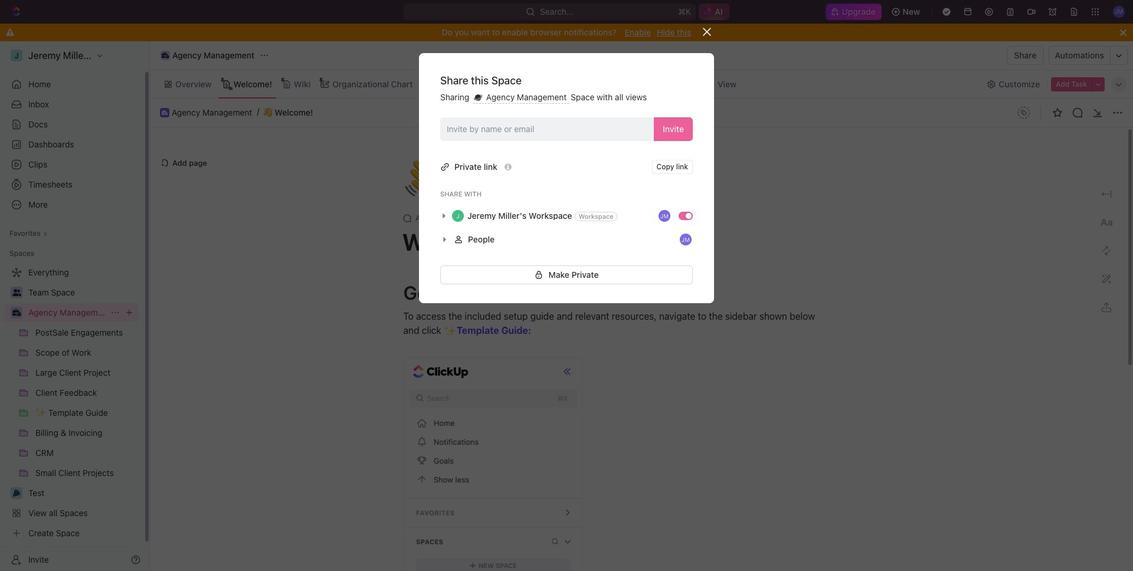Task type: locate. For each thing, give the bounding box(es) containing it.
business time image
[[162, 53, 169, 58], [12, 309, 21, 317]]

business time image inside tree
[[12, 309, 21, 317]]

1 vertical spatial business time image
[[12, 309, 21, 317]]

0 horizontal spatial business time image
[[12, 309, 21, 317]]

Invite by name or email text field
[[447, 120, 650, 138]]

tree
[[5, 263, 139, 543]]

tree inside sidebar "navigation"
[[5, 263, 139, 543]]

0 vertical spatial business time image
[[162, 53, 169, 58]]



Task type: vqa. For each thing, say whether or not it's contained in the screenshot.
business time image
yes



Task type: describe. For each thing, give the bounding box(es) containing it.
1 horizontal spatial business time image
[[162, 53, 169, 58]]

sidebar navigation
[[0, 41, 151, 572]]

business time image
[[162, 110, 168, 115]]



